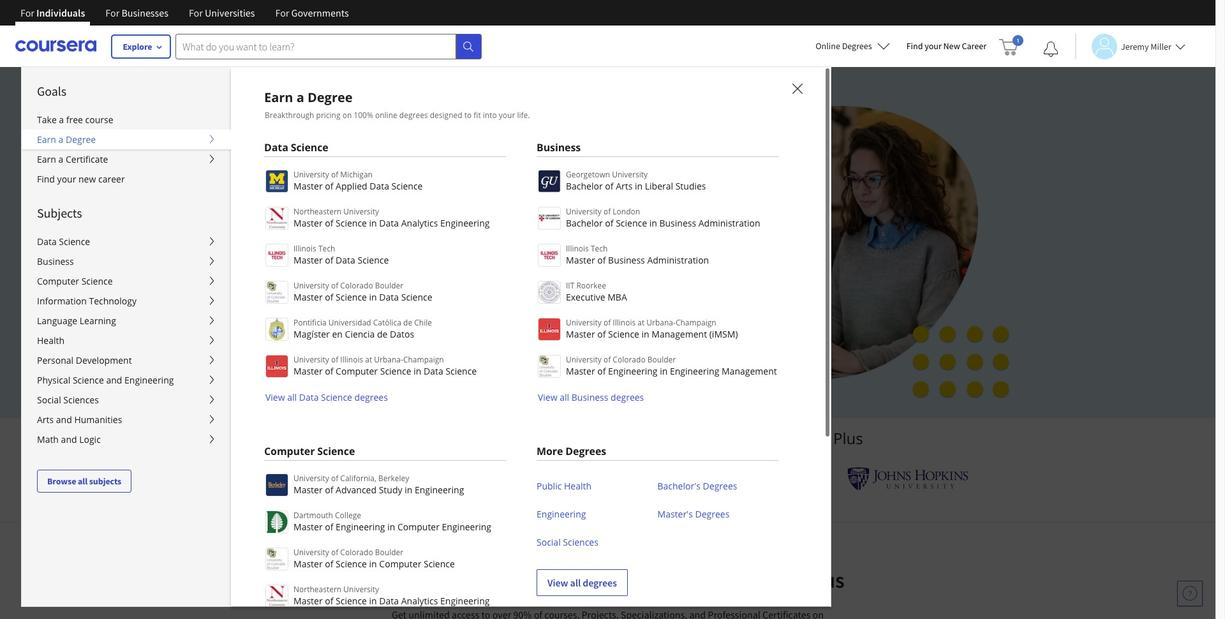 Task type: describe. For each thing, give the bounding box(es) containing it.
boulder for data
[[375, 280, 404, 291]]

science down dartmouth college master of engineering in computer engineering
[[424, 558, 455, 570]]

online
[[816, 40, 841, 52]]

earn a degree button
[[22, 130, 231, 149]]

university for master of science in computer science
[[294, 547, 329, 558]]

all for business
[[560, 391, 570, 403]]

learning
[[80, 315, 116, 327]]

unlimited
[[238, 179, 302, 198]]

engineering inside view all degrees list
[[537, 508, 586, 520]]

0 vertical spatial plus
[[834, 428, 864, 449]]

computer science inside dropdown button
[[37, 275, 113, 287]]

johns hopkins university image
[[848, 467, 969, 491]]

0 vertical spatial coursera
[[765, 428, 830, 449]]

executive
[[566, 291, 606, 303]]

illinois inside illinois tech master of business administration
[[566, 243, 589, 254]]

computer inside dropdown button
[[37, 275, 79, 287]]

computer inside university of illinois at urbana-champaign master of computer science in data science
[[336, 365, 378, 377]]

in inside university of california, berkeley master of advanced study in engineering
[[405, 484, 413, 496]]

help center image
[[1183, 586, 1198, 601]]

your inside the explore menu element
[[57, 173, 76, 185]]

roorkee
[[577, 280, 607, 291]]

science inside university of illinois at urbana-champaign master of science in management (imsm)
[[608, 328, 640, 340]]

online degrees
[[816, 40, 873, 52]]

take a free course
[[37, 114, 113, 126]]

data inside university of colorado boulder master of science in data science
[[379, 291, 399, 303]]

university of london logo image
[[538, 207, 561, 230]]

science inside university of michigan master of applied data science
[[392, 180, 423, 192]]

close image
[[790, 80, 806, 97]]

university of colorado boulder master of science in computer science
[[294, 547, 455, 570]]

find your new career
[[37, 173, 125, 185]]

earn for earn a certificate
[[37, 153, 56, 165]]

find for find your new career
[[37, 173, 55, 185]]

bachelor's degrees link
[[658, 472, 738, 501]]

earn a certificate button
[[22, 149, 231, 169]]

university down applied
[[344, 206, 379, 217]]

money-
[[350, 346, 383, 358]]

subjects
[[89, 476, 121, 487]]

all for degrees
[[570, 577, 581, 589]]

data inside university of michigan master of applied data science
[[370, 180, 389, 192]]

master inside university of illinois at urbana-champaign master of science in management (imsm)
[[566, 328, 595, 340]]

and up math and logic
[[56, 414, 72, 426]]

find your new career link
[[22, 169, 231, 189]]

view inside list
[[548, 577, 568, 589]]

public health link
[[537, 472, 592, 501]]

science down university of colorado boulder master of science in computer science
[[336, 595, 367, 607]]

find for find your new career
[[907, 40, 923, 52]]

business inside university of london bachelor of science in business administration
[[660, 217, 697, 229]]

google image
[[488, 467, 557, 491]]

boulder for engineering
[[648, 354, 676, 365]]

university for master of advanced study in engineering
[[294, 473, 329, 484]]

personal
[[37, 354, 73, 366]]

universidad
[[329, 317, 371, 328]]

degree for earn a degree
[[66, 133, 96, 146]]

data down 7,000+
[[379, 217, 399, 229]]

colorado for engineering
[[613, 354, 646, 365]]

master's degrees link
[[658, 501, 730, 529]]

included
[[557, 201, 613, 221]]

urbana- for science
[[374, 354, 403, 365]]

master inside illinois tech master of business administration
[[566, 254, 595, 266]]

advanced
[[336, 484, 377, 496]]

sciences inside view all degrees list
[[563, 536, 599, 548]]

university of illinois at urbana-champaign master of computer science in data science
[[294, 354, 477, 377]]

in inside university of colorado boulder master of science in computer science
[[369, 558, 377, 570]]

hands-
[[551, 179, 596, 198]]

job-
[[326, 201, 351, 221]]

7-
[[282, 316, 291, 328]]

degrees for more degrees
[[566, 444, 607, 458]]

access
[[305, 179, 348, 198]]

list for business
[[537, 169, 779, 404]]

chile
[[415, 317, 432, 328]]

at for computer
[[365, 354, 372, 365]]

100%
[[354, 110, 373, 121]]

browse
[[47, 476, 76, 487]]

illinois tech logo image for business
[[538, 244, 561, 267]]

physical
[[37, 374, 70, 386]]

master inside illinois tech master of data science
[[294, 254, 323, 266]]

of inside 'georgetown university bachelor of arts in liberal studies'
[[605, 180, 614, 192]]

free
[[66, 114, 83, 126]]

engineering inside university of california, berkeley master of advanced study in engineering
[[415, 484, 464, 496]]

university of michigan logo image
[[266, 170, 289, 193]]

science down college
[[336, 558, 367, 570]]

1 horizontal spatial de
[[404, 317, 413, 328]]

in inside university of illinois at urbana-champaign master of science in management (imsm)
[[642, 328, 650, 340]]

a for earn a degree breakthrough pricing on 100% online degrees designed to fit into your life.
[[297, 89, 304, 106]]

business up the universities
[[572, 391, 609, 403]]

science up the universidad
[[336, 291, 367, 303]]

world-
[[416, 179, 458, 198]]

for governments
[[275, 6, 349, 19]]

public
[[537, 480, 562, 492]]

health button
[[22, 331, 231, 351]]

a for take a free course
[[59, 114, 64, 126]]

college
[[335, 510, 361, 521]]

católica
[[373, 317, 402, 328]]

datos
[[390, 328, 414, 340]]

duke university image
[[388, 467, 447, 488]]

computer inside university of colorado boulder master of science in computer science
[[379, 558, 422, 570]]

in inside university of illinois at urbana-champaign master of computer science in data science
[[414, 365, 422, 377]]

illinois inside university of illinois at urbana-champaign master of computer science in data science
[[341, 354, 363, 365]]

new
[[79, 173, 96, 185]]

for for businesses
[[106, 6, 120, 19]]

browse all subjects button
[[37, 470, 132, 493]]

degrees inside earn a degree breakthrough pricing on 100% online degrees designed to fit into your life.
[[400, 110, 428, 121]]

social sciences inside dropdown button
[[37, 394, 99, 406]]

trial
[[331, 316, 351, 328]]

miller
[[1151, 41, 1172, 52]]

university of illinois at urbana-champaign logo image for master of computer science in data science
[[266, 355, 289, 378]]

2 northeastern university  logo image from the top
[[266, 585, 289, 608]]

and left logic
[[61, 433, 77, 446]]

science down guarantee
[[446, 365, 477, 377]]

pricing
[[316, 110, 341, 121]]

and left companies
[[617, 428, 644, 449]]

1 vertical spatial coursera
[[718, 567, 801, 594]]

life.
[[517, 110, 530, 121]]

your inside unlimited access to 7,000+ world-class courses, hands-on projects, and job-ready certificate programs—all included in your subscription
[[238, 224, 268, 243]]

view all degrees
[[548, 577, 617, 589]]

dartmouth college master of engineering in computer engineering
[[294, 510, 492, 533]]

all for data
[[287, 391, 297, 403]]

degrees for master's degrees
[[696, 508, 730, 520]]

2 horizontal spatial with
[[730, 428, 761, 449]]

university of illinois at urbana-champaign master of science in management (imsm)
[[566, 317, 738, 340]]

science down "coursera plus" image at the left
[[291, 140, 329, 155]]

explore menu element
[[22, 67, 231, 493]]

in inside university of london bachelor of science in business administration
[[650, 217, 657, 229]]

earn a degree menu item
[[231, 66, 1226, 619]]

health inside popup button
[[37, 335, 65, 347]]

computer inside dartmouth college master of engineering in computer engineering
[[398, 521, 440, 533]]

science inside 'physical science and engineering' dropdown button
[[73, 374, 104, 386]]

management inside 'university of colorado boulder master of engineering in engineering management'
[[722, 365, 777, 377]]

tech for business
[[591, 243, 608, 254]]

for for governments
[[275, 6, 289, 19]]

list for data science
[[264, 169, 506, 404]]

health inside view all degrees list
[[564, 480, 592, 492]]

online
[[375, 110, 398, 121]]

0 vertical spatial with
[[296, 346, 316, 358]]

university inside 'georgetown university bachelor of arts in liberal studies'
[[612, 169, 648, 180]]

coursera image
[[15, 36, 96, 56]]

computer up university of illinois at urbana-champaign image
[[264, 444, 315, 458]]

for individuals
[[20, 6, 85, 19]]

of inside dartmouth college master of engineering in computer engineering
[[325, 521, 334, 533]]

studies
[[676, 180, 706, 192]]

science up the chile
[[401, 291, 433, 303]]

more
[[537, 444, 563, 458]]

to inside unlimited access to 7,000+ world-class courses, hands-on projects, and job-ready certificate programs—all included in your subscription
[[352, 179, 365, 198]]

find your new career link
[[901, 38, 993, 54]]

science down back
[[380, 365, 412, 377]]

illinois tech master of business administration
[[566, 243, 709, 266]]

invest in your professional goals with coursera plus
[[371, 567, 845, 594]]

university of california, berkeley logo image
[[266, 474, 289, 497]]

northeastern for 2nd northeastern university  logo from the bottom of the earn a degree menu item
[[294, 206, 342, 217]]

social sciences inside view all degrees list
[[537, 536, 599, 548]]

on inside earn a degree breakthrough pricing on 100% online degrees designed to fit into your life.
[[343, 110, 352, 121]]

public health
[[537, 480, 592, 492]]

new
[[944, 40, 961, 52]]

projects,
[[238, 201, 294, 221]]

of inside illinois tech master of data science
[[325, 254, 334, 266]]

master inside university of california, berkeley master of advanced study in engineering
[[294, 484, 323, 496]]

business inside illinois tech master of business administration
[[608, 254, 645, 266]]

bachelor inside 'georgetown university bachelor of arts in liberal studies'
[[566, 180, 603, 192]]

science up illinois tech master of data science
[[336, 217, 367, 229]]

university of london bachelor of science in business administration
[[566, 206, 761, 229]]

view for data science
[[266, 391, 285, 403]]

data down "14-"
[[299, 391, 319, 403]]

humanities
[[74, 414, 122, 426]]

computer science inside earn a degree menu item
[[264, 444, 355, 458]]

engineering inside dropdown button
[[124, 374, 174, 386]]

information
[[37, 295, 87, 307]]

boulder for computer
[[375, 547, 404, 558]]

business inside dropdown button
[[37, 255, 74, 268]]

for businesses
[[106, 6, 169, 19]]

business up georgetown university logo
[[537, 140, 581, 155]]

degrees down university of illinois at urbana-champaign master of computer science in data science
[[355, 391, 388, 403]]

science inside university of london bachelor of science in business administration
[[616, 217, 647, 229]]

certificate
[[66, 153, 108, 165]]

degrees down 'university of colorado boulder master of engineering in engineering management'
[[611, 391, 644, 403]]

earn a certificate
[[37, 153, 108, 165]]

master's degrees
[[658, 508, 730, 520]]

degree for earn a degree breakthrough pricing on 100% online degrees designed to fit into your life.
[[308, 89, 353, 106]]

view all degrees link
[[537, 569, 628, 596]]

master inside dartmouth college master of engineering in computer engineering
[[294, 521, 323, 533]]

jeremy miller
[[1122, 41, 1172, 52]]

master inside university of michigan master of applied data science
[[294, 180, 323, 192]]

career
[[962, 40, 987, 52]]

science up california,
[[318, 444, 355, 458]]

arts and humanities
[[37, 414, 122, 426]]

analytics for 2nd northeastern university  logo from the bottom of the earn a degree menu item
[[401, 217, 438, 229]]

anytime
[[322, 286, 359, 298]]

in right job-
[[369, 217, 377, 229]]

analytics for 1st northeastern university  logo from the bottom
[[401, 595, 438, 607]]

for for universities
[[189, 6, 203, 19]]

your inside earn a degree breakthrough pricing on 100% online degrees designed to fit into your life.
[[499, 110, 515, 121]]

master inside 'university of colorado boulder master of engineering in engineering management'
[[566, 365, 595, 377]]

administration inside illinois tech master of business administration
[[648, 254, 709, 266]]

iit
[[566, 280, 575, 291]]



Task type: vqa. For each thing, say whether or not it's contained in the screenshot.
a related to Earn a Degree
yes



Task type: locate. For each thing, give the bounding box(es) containing it.
take
[[37, 114, 57, 126]]

view down /year
[[266, 391, 285, 403]]

data inside university of illinois at urbana-champaign master of computer science in data science
[[424, 365, 444, 377]]

start 7-day free trial button
[[238, 307, 371, 337]]

language learning
[[37, 315, 116, 327]]

university of illinois at urbana-champaign logo image
[[538, 318, 561, 341], [266, 355, 289, 378]]

0 vertical spatial northeastern university master of science in data analytics engineering
[[294, 206, 490, 229]]

urbana- for in
[[647, 317, 676, 328]]

applied
[[336, 180, 367, 192]]

leading universities and companies with coursera plus
[[471, 428, 864, 449]]

list for computer science
[[264, 472, 506, 619]]

0 vertical spatial university of illinois at urbana-champaign logo image
[[538, 318, 561, 341]]

data up university of michigan logo
[[264, 140, 288, 155]]

0 horizontal spatial to
[[352, 179, 365, 198]]

in right study
[[405, 484, 413, 496]]

degree inside dropdown button
[[66, 133, 96, 146]]

0 horizontal spatial sciences
[[63, 394, 99, 406]]

data science inside earn a degree menu item
[[264, 140, 329, 155]]

at inside university of illinois at urbana-champaign master of computer science in data science
[[365, 354, 372, 365]]

on up included
[[596, 179, 613, 198]]

northeastern university master of science in data analytics engineering for 1st northeastern university  logo from the bottom
[[294, 584, 490, 607]]

social inside social sciences dropdown button
[[37, 394, 61, 406]]

in inside 'university of colorado boulder master of engineering in engineering management'
[[660, 365, 668, 377]]

1 vertical spatial champaign
[[403, 354, 444, 365]]

science up information technology
[[81, 275, 113, 287]]

university of illinois at urbana-champaign image
[[247, 469, 347, 489]]

day
[[291, 316, 307, 328], [332, 346, 348, 358]]

1 vertical spatial computer science
[[264, 444, 355, 458]]

magíster
[[294, 328, 330, 340]]

colorado inside university of colorado boulder master of science in computer science
[[341, 547, 373, 558]]

all down /year
[[287, 391, 297, 403]]

0 horizontal spatial find
[[37, 173, 55, 185]]

illinois tech logo image
[[266, 244, 289, 267], [538, 244, 561, 267]]

and down development
[[106, 374, 122, 386]]

university inside university of michigan master of applied data science
[[294, 169, 329, 180]]

1 vertical spatial colorado
[[613, 354, 646, 365]]

study
[[379, 484, 403, 496]]

designed
[[430, 110, 463, 121]]

to inside earn a degree breakthrough pricing on 100% online degrees designed to fit into your life.
[[465, 110, 472, 121]]

degree
[[308, 89, 353, 106], [66, 133, 96, 146]]

data down guarantee
[[424, 365, 444, 377]]

boulder up invest on the bottom left
[[375, 547, 404, 558]]

university of california, berkeley master of advanced study in engineering
[[294, 473, 464, 496]]

0 horizontal spatial degree
[[66, 133, 96, 146]]

university inside university of illinois at urbana-champaign master of science in management (imsm)
[[566, 317, 602, 328]]

boulder up católica
[[375, 280, 404, 291]]

university for master of computer science in data science
[[294, 354, 329, 365]]

social down the "engineering" link
[[537, 536, 561, 548]]

university up view all business degrees link
[[566, 354, 602, 365]]

business down studies
[[660, 217, 697, 229]]

urbana- inside university of illinois at urbana-champaign master of computer science in data science
[[374, 354, 403, 365]]

1 vertical spatial degree
[[66, 133, 96, 146]]

computer up the information
[[37, 275, 79, 287]]

management up 'university of colorado boulder master of engineering in engineering management'
[[652, 328, 707, 340]]

math and logic
[[37, 433, 101, 446]]

1 horizontal spatial to
[[465, 110, 472, 121]]

science inside computer science dropdown button
[[81, 275, 113, 287]]

3 for from the left
[[189, 6, 203, 19]]

social sciences link
[[537, 529, 599, 557]]

14-
[[318, 346, 332, 358]]

university of colorado boulder logo image for master of science in computer science
[[266, 548, 289, 571]]

university of colorado boulder logo image for master of science in data science
[[266, 281, 289, 304]]

0 horizontal spatial social
[[37, 394, 61, 406]]

university down hands-
[[566, 206, 602, 217]]

to
[[465, 110, 472, 121], [352, 179, 365, 198]]

in down invest on the bottom left
[[369, 595, 377, 607]]

0 horizontal spatial de
[[377, 328, 388, 340]]

and inside dropdown button
[[106, 374, 122, 386]]

in inside unlimited access to 7,000+ world-class courses, hands-on projects, and job-ready certificate programs—all included in your subscription
[[616, 201, 629, 221]]

1 vertical spatial day
[[332, 346, 348, 358]]

illinois inside illinois tech master of data science
[[294, 243, 317, 254]]

northeastern university master of science in data analytics engineering
[[294, 206, 490, 229], [294, 584, 490, 607]]

2 northeastern university master of science in data analytics engineering from the top
[[294, 584, 490, 607]]

1 vertical spatial plus
[[805, 567, 845, 594]]

certificate
[[392, 201, 457, 221]]

university of illinois at urbana-champaign logo image down pontificia universidad católica de chile logo
[[266, 355, 289, 378]]

illinois down mba
[[613, 317, 636, 328]]

for left universities
[[189, 6, 203, 19]]

colorado down university of illinois at urbana-champaign master of science in management (imsm) on the bottom
[[613, 354, 646, 365]]

1 vertical spatial university of colorado boulder logo image
[[538, 355, 561, 378]]

view all degrees list
[[537, 472, 779, 596]]

math and logic button
[[22, 430, 231, 449]]

1 bachelor from the top
[[566, 180, 603, 192]]

ready
[[351, 201, 388, 221]]

1 vertical spatial northeastern
[[294, 584, 342, 595]]

language
[[37, 315, 77, 327]]

1 horizontal spatial with
[[672, 567, 714, 594]]

northeastern university master of science in data analytics engineering for 2nd northeastern university  logo from the bottom of the earn a degree menu item
[[294, 206, 490, 229]]

university of colorado boulder master of engineering in engineering management
[[566, 354, 777, 377]]

university of colorado boulder logo image left 'cancel'
[[266, 281, 289, 304]]

1 for from the left
[[20, 6, 34, 19]]

degrees inside list
[[583, 577, 617, 589]]

data science down subjects
[[37, 236, 90, 248]]

2 analytics from the top
[[401, 595, 438, 607]]

0 vertical spatial urbana-
[[647, 317, 676, 328]]

degrees right the more
[[566, 444, 607, 458]]

0 vertical spatial computer science
[[37, 275, 113, 287]]

for left businesses
[[106, 6, 120, 19]]

more degrees
[[537, 444, 607, 458]]

business
[[537, 140, 581, 155], [660, 217, 697, 229], [608, 254, 645, 266], [37, 255, 74, 268], [572, 391, 609, 403]]

online degrees button
[[806, 32, 901, 60]]

northeastern university master of science in data analytics engineering down university of colorado boulder master of science in computer science
[[294, 584, 490, 607]]

pontificia universidad católica de chile magíster en ciencia de datos
[[294, 317, 432, 340]]

and inside unlimited access to 7,000+ world-class courses, hands-on projects, and job-ready certificate programs—all included in your subscription
[[298, 201, 323, 221]]

management inside university of illinois at urbana-champaign master of science in management (imsm)
[[652, 328, 707, 340]]

0 vertical spatial degree
[[308, 89, 353, 106]]

all
[[287, 391, 297, 403], [560, 391, 570, 403], [78, 476, 88, 487], [570, 577, 581, 589]]

unlimited access to 7,000+ world-class courses, hands-on projects, and job-ready certificate programs—all included in your subscription
[[238, 179, 629, 243]]

urbana- up 'university of colorado boulder master of engineering in engineering management'
[[647, 317, 676, 328]]

boulder inside university of colorado boulder master of science in data science
[[375, 280, 404, 291]]

data science button
[[22, 232, 231, 252]]

browse all subjects
[[47, 476, 121, 487]]

bachelor up included
[[566, 180, 603, 192]]

to left fit
[[465, 110, 472, 121]]

science inside illinois tech master of data science
[[358, 254, 389, 266]]

a for earn a degree
[[58, 133, 63, 146]]

earn up "breakthrough"
[[264, 89, 293, 106]]

1 analytics from the top
[[401, 217, 438, 229]]

dartmouth college logo image
[[266, 511, 289, 534]]

1 vertical spatial northeastern university master of science in data analytics engineering
[[294, 584, 490, 607]]

2 vertical spatial boulder
[[375, 547, 404, 558]]

list containing master of advanced study in engineering
[[264, 472, 506, 619]]

list containing bachelor of arts in liberal studies
[[537, 169, 779, 404]]

/month,
[[253, 286, 289, 298]]

northeastern university  logo image
[[266, 207, 289, 230], [266, 585, 289, 608]]

illinois inside university of illinois at urbana-champaign master of science in management (imsm)
[[613, 317, 636, 328]]

invest
[[371, 567, 427, 594]]

tech up roorkee
[[591, 243, 608, 254]]

0 horizontal spatial day
[[291, 316, 307, 328]]

jeremy
[[1122, 41, 1149, 52]]

social
[[37, 394, 61, 406], [537, 536, 561, 548]]

1 vertical spatial at
[[365, 354, 372, 365]]

degrees for online degrees
[[843, 40, 873, 52]]

2 northeastern from the top
[[294, 584, 342, 595]]

degree inside earn a degree breakthrough pricing on 100% online degrees designed to fit into your life.
[[308, 89, 353, 106]]

start 7-day free trial
[[258, 316, 351, 328]]

colorado for computer
[[341, 547, 373, 558]]

0 vertical spatial at
[[638, 317, 645, 328]]

0 vertical spatial administration
[[699, 217, 761, 229]]

engineering link
[[537, 501, 586, 529]]

information technology button
[[22, 291, 231, 311]]

administration down university of london bachelor of science in business administration
[[648, 254, 709, 266]]

0 vertical spatial find
[[907, 40, 923, 52]]

1 horizontal spatial computer science
[[264, 444, 355, 458]]

all for subjects
[[78, 476, 88, 487]]

7,000+
[[369, 179, 412, 198]]

1 vertical spatial earn
[[37, 133, 56, 146]]

a for earn a certificate
[[58, 153, 63, 165]]

0 horizontal spatial arts
[[37, 414, 54, 426]]

sas image
[[673, 469, 721, 489]]

What do you want to learn? text field
[[176, 34, 456, 59]]

illinois tech logo image up /month, at the top of page
[[266, 244, 289, 267]]

1 horizontal spatial social sciences
[[537, 536, 599, 548]]

university down university of colorado boulder master of science in computer science
[[344, 584, 379, 595]]

and up subscription at the left top of the page
[[298, 201, 323, 221]]

colorado down college
[[341, 547, 373, 558]]

0 horizontal spatial health
[[37, 335, 65, 347]]

0 vertical spatial northeastern
[[294, 206, 342, 217]]

0 vertical spatial social
[[37, 394, 61, 406]]

master's
[[658, 508, 693, 520]]

1 vertical spatial analytics
[[401, 595, 438, 607]]

view down social sciences link
[[548, 577, 568, 589]]

all inside list
[[570, 577, 581, 589]]

1 northeastern from the top
[[294, 206, 342, 217]]

0 vertical spatial university of colorado boulder logo image
[[266, 281, 289, 304]]

with right goals
[[672, 567, 714, 594]]

with right companies
[[730, 428, 761, 449]]

for
[[20, 6, 34, 19], [106, 6, 120, 19], [189, 6, 203, 19], [275, 6, 289, 19]]

1 illinois tech logo image from the left
[[266, 244, 289, 267]]

at left back
[[365, 354, 372, 365]]

1 vertical spatial university of illinois at urbana-champaign logo image
[[266, 355, 289, 378]]

university down magíster
[[294, 354, 329, 365]]

guarantee
[[407, 346, 453, 358]]

0 vertical spatial boulder
[[375, 280, 404, 291]]

at inside university of illinois at urbana-champaign master of science in management (imsm)
[[638, 317, 645, 328]]

banner navigation
[[10, 0, 359, 35]]

university of colorado boulder logo image down dartmouth college logo
[[266, 548, 289, 571]]

universities
[[205, 6, 255, 19]]

1 horizontal spatial data science
[[264, 140, 329, 155]]

university inside university of colorado boulder master of science in computer science
[[294, 547, 329, 558]]

university of colorado boulder logo image for master of engineering in engineering management
[[538, 355, 561, 378]]

course
[[85, 114, 113, 126]]

on left 100% in the top of the page
[[343, 110, 352, 121]]

pontificia universidad católica de chile logo image
[[266, 318, 289, 341]]

0 vertical spatial bachelor
[[566, 180, 603, 192]]

for universities
[[189, 6, 255, 19]]

goals
[[37, 83, 66, 99]]

universities
[[531, 428, 613, 449]]

university for master of science in data science
[[294, 280, 329, 291]]

tech for data science
[[319, 243, 335, 254]]

take a free course link
[[22, 110, 231, 130]]

0 horizontal spatial computer science
[[37, 275, 113, 287]]

data science inside dropdown button
[[37, 236, 90, 248]]

data up anytime
[[336, 254, 355, 266]]

0 horizontal spatial management
[[652, 328, 707, 340]]

computer down $399 /year with 14-day money-back guarantee
[[336, 365, 378, 377]]

colorado down illinois tech master of data science
[[341, 280, 373, 291]]

champaign inside university of illinois at urbana-champaign master of science in management (imsm)
[[676, 317, 717, 328]]

earn down earn a degree
[[37, 153, 56, 165]]

development
[[76, 354, 132, 366]]

degrees right "online" at the top
[[843, 40, 873, 52]]

0 horizontal spatial urbana-
[[374, 354, 403, 365]]

1 northeastern university master of science in data analytics engineering from the top
[[294, 206, 490, 229]]

2 for from the left
[[106, 6, 120, 19]]

leading
[[475, 428, 527, 449]]

data inside dropdown button
[[37, 236, 57, 248]]

0 horizontal spatial social sciences
[[37, 394, 99, 406]]

1 horizontal spatial management
[[722, 365, 777, 377]]

data down invest on the bottom left
[[379, 595, 399, 607]]

degree down take a free course on the top
[[66, 133, 96, 146]]

urbana- inside university of illinois at urbana-champaign master of science in management (imsm)
[[647, 317, 676, 328]]

earn down take
[[37, 133, 56, 146]]

class
[[458, 179, 489, 198]]

2 tech from the left
[[591, 243, 608, 254]]

london
[[613, 206, 640, 217]]

colorado for data
[[341, 280, 373, 291]]

berkeley
[[379, 473, 409, 484]]

information technology
[[37, 295, 137, 307]]

bachelor's
[[658, 480, 701, 492]]

in down 'georgetown university bachelor of arts in liberal studies'
[[616, 201, 629, 221]]

0 vertical spatial arts
[[616, 180, 633, 192]]

data up the ready in the top of the page
[[370, 180, 389, 192]]

1 vertical spatial social
[[537, 536, 561, 548]]

illinois down subscription at the left top of the page
[[294, 243, 317, 254]]

0 horizontal spatial data science
[[37, 236, 90, 248]]

master inside university of colorado boulder master of science in data science
[[294, 291, 323, 303]]

find inside the explore menu element
[[37, 173, 55, 185]]

courses,
[[493, 179, 547, 198]]

1 vertical spatial sciences
[[563, 536, 599, 548]]

0 horizontal spatial champaign
[[403, 354, 444, 365]]

health up personal
[[37, 335, 65, 347]]

a inside earn a degree breakthrough pricing on 100% online degrees designed to fit into your life.
[[297, 89, 304, 106]]

a inside take a free course link
[[59, 114, 64, 126]]

in down guarantee
[[414, 365, 422, 377]]

0 vertical spatial analytics
[[401, 217, 438, 229]]

earn inside popup button
[[37, 153, 56, 165]]

None search field
[[176, 34, 482, 59]]

university up london
[[612, 169, 648, 180]]

arts up math
[[37, 414, 54, 426]]

1 horizontal spatial on
[[596, 179, 613, 198]]

iit roorkee logo image
[[538, 281, 561, 304]]

liberal
[[645, 180, 674, 192]]

bachelor inside university of london bachelor of science in business administration
[[566, 217, 603, 229]]

1 vertical spatial data science
[[37, 236, 90, 248]]

de left datos
[[377, 328, 388, 340]]

champaign inside university of illinois at urbana-champaign master of computer science in data science
[[403, 354, 444, 365]]

1 horizontal spatial arts
[[616, 180, 633, 192]]

earn inside dropdown button
[[37, 133, 56, 146]]

view all business degrees
[[538, 391, 644, 403]]

champaign for in
[[403, 354, 444, 365]]

1 vertical spatial administration
[[648, 254, 709, 266]]

in inside university of colorado boulder master of science in data science
[[369, 291, 377, 303]]

urbana- down datos
[[374, 354, 403, 365]]

in
[[635, 180, 643, 192], [616, 201, 629, 221], [369, 217, 377, 229], [650, 217, 657, 229], [369, 291, 377, 303], [642, 328, 650, 340], [414, 365, 422, 377], [660, 365, 668, 377], [405, 484, 413, 496], [388, 521, 395, 533], [369, 558, 377, 570], [432, 567, 449, 594], [369, 595, 377, 607]]

1 horizontal spatial tech
[[591, 243, 608, 254]]

university inside 'university of colorado boulder master of engineering in engineering management'
[[566, 354, 602, 365]]

2 bachelor from the top
[[566, 217, 603, 229]]

earn for earn a degree breakthrough pricing on 100% online degrees designed to fit into your life.
[[264, 89, 293, 106]]

0 vertical spatial day
[[291, 316, 307, 328]]

all inside button
[[78, 476, 88, 487]]

1 vertical spatial management
[[722, 365, 777, 377]]

computer science up information technology
[[37, 275, 113, 287]]

earn a degree
[[37, 133, 96, 146]]

career
[[98, 173, 125, 185]]

georgetown
[[566, 169, 610, 180]]

social sciences
[[37, 394, 99, 406], [537, 536, 599, 548]]

list containing master of applied data science
[[264, 169, 506, 404]]

champaign for management
[[676, 317, 717, 328]]

on inside unlimited access to 7,000+ world-class courses, hands-on projects, and job-ready certificate programs—all included in your subscription
[[596, 179, 613, 198]]

champaign up 'university of colorado boulder master of engineering in engineering management'
[[676, 317, 717, 328]]

data science down "breakthrough"
[[264, 140, 329, 155]]

sciences inside dropdown button
[[63, 394, 99, 406]]

0 vertical spatial sciences
[[63, 394, 99, 406]]

1 horizontal spatial degree
[[308, 89, 353, 106]]

cancel
[[292, 286, 320, 298]]

coursera plus image
[[238, 120, 432, 139]]

list
[[264, 169, 506, 404], [537, 169, 779, 404], [264, 472, 506, 619]]

arts inside arts and humanities dropdown button
[[37, 414, 54, 426]]

earn a degree breakthrough pricing on 100% online degrees designed to fit into your life.
[[264, 89, 530, 121]]

math
[[37, 433, 59, 446]]

degrees down bachelor's degrees link
[[696, 508, 730, 520]]

earn a degree group
[[21, 66, 1226, 619]]

0 vertical spatial earn
[[264, 89, 293, 106]]

data inside illinois tech master of data science
[[336, 254, 355, 266]]

for left individuals
[[20, 6, 34, 19]]

university for master of applied data science
[[294, 169, 329, 180]]

1 horizontal spatial find
[[907, 40, 923, 52]]

4 for from the left
[[275, 6, 289, 19]]

university for bachelor of science in business administration
[[566, 206, 602, 217]]

champaign
[[676, 317, 717, 328], [403, 354, 444, 365]]

in down dartmouth college master of engineering in computer engineering
[[369, 558, 377, 570]]

free
[[309, 316, 329, 328]]

day inside button
[[291, 316, 307, 328]]

1 horizontal spatial day
[[332, 346, 348, 358]]

of inside illinois tech master of business administration
[[598, 254, 606, 266]]

0 horizontal spatial university of illinois at urbana-champaign logo image
[[266, 355, 289, 378]]

science down subjects
[[59, 236, 90, 248]]

degrees right online
[[400, 110, 428, 121]]

degree up the 'pricing'
[[308, 89, 353, 106]]

2 vertical spatial university of colorado boulder logo image
[[266, 548, 289, 571]]

1 vertical spatial health
[[564, 480, 592, 492]]

0 vertical spatial champaign
[[676, 317, 717, 328]]

analytics down world-
[[401, 217, 438, 229]]

science down personal development
[[73, 374, 104, 386]]

1 vertical spatial urbana-
[[374, 354, 403, 365]]

in down university of illinois at urbana-champaign master of science in management (imsm) on the bottom
[[660, 365, 668, 377]]

master inside university of colorado boulder master of science in computer science
[[294, 558, 323, 570]]

1 horizontal spatial health
[[564, 480, 592, 492]]

1 vertical spatial to
[[352, 179, 365, 198]]

science up certificate
[[392, 180, 423, 192]]

start
[[258, 316, 280, 328]]

university inside university of colorado boulder master of science in data science
[[294, 280, 329, 291]]

1 horizontal spatial champaign
[[676, 317, 717, 328]]

2 vertical spatial with
[[672, 567, 714, 594]]

1 horizontal spatial university of illinois at urbana-champaign logo image
[[538, 318, 561, 341]]

0 vertical spatial health
[[37, 335, 65, 347]]

university of colorado boulder logo image up view all business degrees link
[[538, 355, 561, 378]]

1 horizontal spatial sciences
[[563, 536, 599, 548]]

for for individuals
[[20, 6, 34, 19]]

2 illinois tech logo image from the left
[[538, 244, 561, 267]]

0 vertical spatial data science
[[264, 140, 329, 155]]

sciences up arts and humanities
[[63, 394, 99, 406]]

university of illinois at urbana-champaign logo image for master of science in management (imsm)
[[538, 318, 561, 341]]

colorado inside university of colorado boulder master of science in data science
[[341, 280, 373, 291]]

tech
[[319, 243, 335, 254], [591, 243, 608, 254]]

in up católica
[[369, 291, 377, 303]]

in inside dartmouth college master of engineering in computer engineering
[[388, 521, 395, 533]]

california,
[[341, 473, 377, 484]]

engineering
[[441, 217, 490, 229], [608, 365, 658, 377], [670, 365, 720, 377], [124, 374, 174, 386], [415, 484, 464, 496], [537, 508, 586, 520], [336, 521, 385, 533], [442, 521, 492, 533], [441, 595, 490, 607]]

show notifications image
[[1044, 41, 1059, 57]]

university right "university of california, berkeley logo"
[[294, 473, 329, 484]]

1 vertical spatial social sciences
[[537, 536, 599, 548]]

1 horizontal spatial illinois tech logo image
[[538, 244, 561, 267]]

in left liberal
[[635, 180, 643, 192]]

in right invest on the bottom left
[[432, 567, 449, 594]]

illinois tech logo image for data science
[[266, 244, 289, 267]]

university inside university of london bachelor of science in business administration
[[566, 206, 602, 217]]

programs—all
[[460, 201, 553, 221]]

dartmouth
[[294, 510, 333, 521]]

at up 'university of colorado boulder master of engineering in engineering management'
[[638, 317, 645, 328]]

1 tech from the left
[[319, 243, 335, 254]]

computer science button
[[22, 271, 231, 291]]

data science
[[264, 140, 329, 155], [37, 236, 90, 248]]

degrees inside dropdown button
[[843, 40, 873, 52]]

analytics down invest on the bottom left
[[401, 595, 438, 607]]

university for master of engineering in engineering management
[[566, 354, 602, 365]]

0 vertical spatial northeastern university  logo image
[[266, 207, 289, 230]]

shopping cart: 1 item image
[[1000, 35, 1024, 56]]

earn for earn a degree
[[37, 133, 56, 146]]

find left new
[[907, 40, 923, 52]]

1 horizontal spatial social
[[537, 536, 561, 548]]

administration down studies
[[699, 217, 761, 229]]

georgetown university logo image
[[538, 170, 561, 193]]

at for science
[[638, 317, 645, 328]]

business up the information
[[37, 255, 74, 268]]

university of colorado boulder logo image
[[266, 281, 289, 304], [538, 355, 561, 378], [266, 548, 289, 571]]

0 horizontal spatial at
[[365, 354, 372, 365]]

fit
[[474, 110, 481, 121]]

1 vertical spatial boulder
[[648, 354, 676, 365]]

a inside the earn a certificate popup button
[[58, 153, 63, 165]]

master inside university of illinois at urbana-champaign master of computer science in data science
[[294, 365, 323, 377]]

view for business
[[538, 391, 558, 403]]

1 vertical spatial arts
[[37, 414, 54, 426]]

administration
[[699, 217, 761, 229], [648, 254, 709, 266]]

arts inside 'georgetown university bachelor of arts in liberal studies'
[[616, 180, 633, 192]]

degrees for bachelor's degrees
[[703, 480, 738, 492]]

university for master of science in management (imsm)
[[566, 317, 602, 328]]

0 vertical spatial management
[[652, 328, 707, 340]]

champaign down datos
[[403, 354, 444, 365]]

1 vertical spatial on
[[596, 179, 613, 198]]

0 vertical spatial colorado
[[341, 280, 373, 291]]

administration inside university of london bachelor of science in business administration
[[699, 217, 761, 229]]

0 vertical spatial on
[[343, 110, 352, 121]]

0 vertical spatial to
[[465, 110, 472, 121]]

a inside 'earn a degree' dropdown button
[[58, 133, 63, 146]]

0 vertical spatial social sciences
[[37, 394, 99, 406]]

social inside social sciences link
[[537, 536, 561, 548]]

0 horizontal spatial tech
[[319, 243, 335, 254]]

1 vertical spatial with
[[730, 428, 761, 449]]

1 northeastern university  logo image from the top
[[266, 207, 289, 230]]

in inside 'georgetown university bachelor of arts in liberal studies'
[[635, 180, 643, 192]]

bachelor
[[566, 180, 603, 192], [566, 217, 603, 229]]

northeastern for 1st northeastern university  logo from the bottom
[[294, 584, 342, 595]]

a up earn a certificate
[[58, 133, 63, 146]]

1 vertical spatial northeastern university  logo image
[[266, 585, 289, 608]]

analytics
[[401, 217, 438, 229], [401, 595, 438, 607]]

science down "14-"
[[321, 391, 352, 403]]

0 horizontal spatial with
[[296, 346, 316, 358]]

science inside "data science" dropdown button
[[59, 236, 90, 248]]

1 vertical spatial bachelor
[[566, 217, 603, 229]]

view all business degrees link
[[537, 391, 644, 403]]



